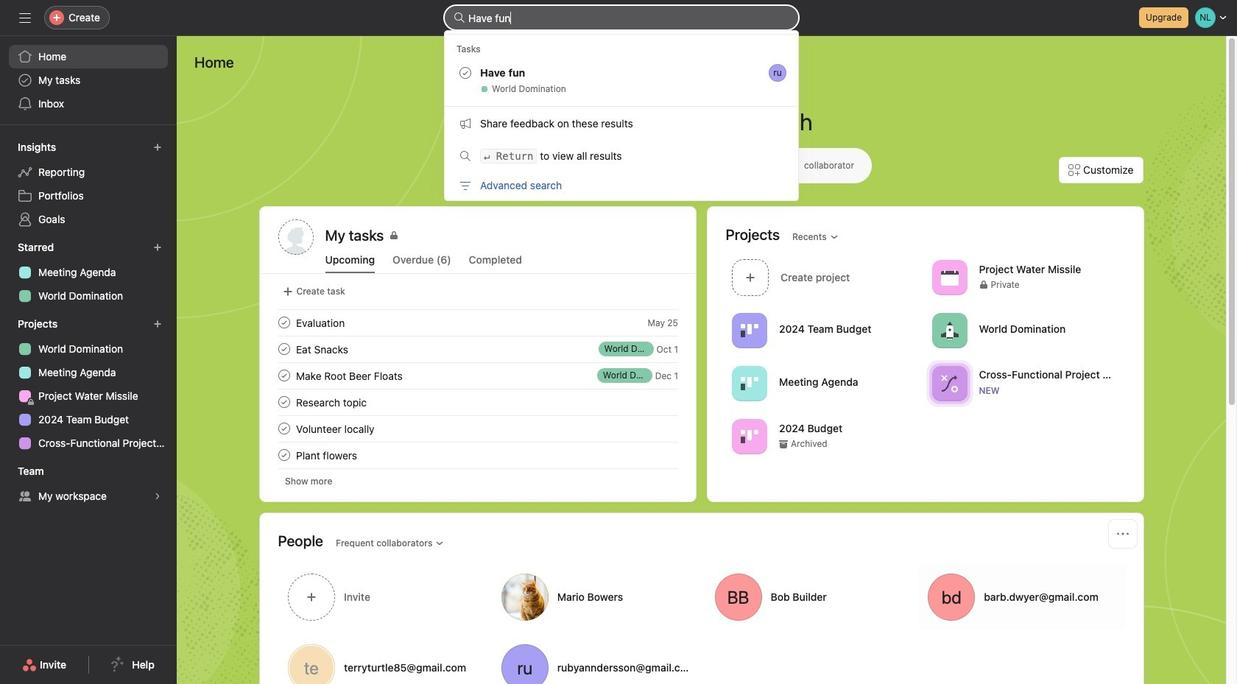 Task type: describe. For each thing, give the bounding box(es) containing it.
new insights image
[[153, 143, 162, 152]]

4 list item from the top
[[260, 389, 696, 416]]

prominent image
[[454, 12, 466, 24]]

add profile photo image
[[278, 220, 314, 255]]

Search tasks, projects, and more text field
[[445, 6, 799, 29]]

2 board image from the top
[[741, 428, 759, 445]]

teams element
[[0, 458, 177, 511]]

line_and_symbols image
[[941, 375, 959, 392]]

board image
[[741, 375, 759, 392]]

calendar image
[[941, 269, 959, 286]]

2 list item from the top
[[260, 336, 696, 363]]

1 mark complete image from the top
[[275, 314, 293, 332]]

1 list item from the top
[[260, 309, 696, 336]]

3 mark complete checkbox from the top
[[275, 420, 293, 438]]

1 board image from the top
[[741, 322, 759, 339]]

starred element
[[0, 234, 177, 311]]



Task type: locate. For each thing, give the bounding box(es) containing it.
0 vertical spatial mark complete image
[[275, 314, 293, 332]]

4 mark complete checkbox from the top
[[275, 446, 293, 464]]

2 mark complete checkbox from the top
[[275, 393, 293, 411]]

2 mark complete image from the top
[[275, 367, 293, 385]]

3 mark complete image from the top
[[275, 446, 293, 464]]

new project or portfolio image
[[153, 320, 162, 329]]

mark complete image for second mark complete option from the top
[[275, 393, 293, 411]]

insights element
[[0, 134, 177, 234]]

2 mark complete checkbox from the top
[[275, 367, 293, 385]]

list item
[[260, 309, 696, 336], [260, 336, 696, 363], [260, 363, 696, 389], [260, 389, 696, 416], [260, 442, 696, 469]]

1 vertical spatial mark complete image
[[275, 367, 293, 385]]

1 vertical spatial mark complete image
[[275, 393, 293, 411]]

mark complete image for second mark complete option from the bottom
[[275, 340, 293, 358]]

rocket image
[[941, 322, 959, 339]]

2 mark complete image from the top
[[275, 393, 293, 411]]

board image
[[741, 322, 759, 339], [741, 428, 759, 445]]

see details, my workspace image
[[153, 492, 162, 501]]

Mark complete checkbox
[[275, 340, 293, 358], [275, 393, 293, 411]]

Mark complete checkbox
[[275, 314, 293, 332], [275, 367, 293, 385], [275, 420, 293, 438], [275, 446, 293, 464]]

board image down board image
[[741, 428, 759, 445]]

0 vertical spatial board image
[[741, 322, 759, 339]]

2 vertical spatial mark complete image
[[275, 446, 293, 464]]

mark complete image
[[275, 314, 293, 332], [275, 367, 293, 385], [275, 446, 293, 464]]

add items to starred image
[[153, 243, 162, 252]]

None field
[[445, 6, 799, 29]]

mark complete image
[[275, 340, 293, 358], [275, 393, 293, 411], [275, 420, 293, 438]]

projects element
[[0, 311, 177, 458]]

5 list item from the top
[[260, 442, 696, 469]]

3 list item from the top
[[260, 363, 696, 389]]

2 vertical spatial mark complete image
[[275, 420, 293, 438]]

3 mark complete image from the top
[[275, 420, 293, 438]]

1 mark complete image from the top
[[275, 340, 293, 358]]

1 mark complete checkbox from the top
[[275, 314, 293, 332]]

global element
[[0, 36, 177, 125]]

hide sidebar image
[[19, 12, 31, 24]]

mark complete image for 3rd mark complete checkbox from the top
[[275, 420, 293, 438]]

1 vertical spatial board image
[[741, 428, 759, 445]]

board image up board image
[[741, 322, 759, 339]]

0 vertical spatial mark complete checkbox
[[275, 340, 293, 358]]

0 vertical spatial mark complete image
[[275, 340, 293, 358]]

1 vertical spatial mark complete checkbox
[[275, 393, 293, 411]]

1 mark complete checkbox from the top
[[275, 340, 293, 358]]



Task type: vqa. For each thing, say whether or not it's contained in the screenshot.
list box
no



